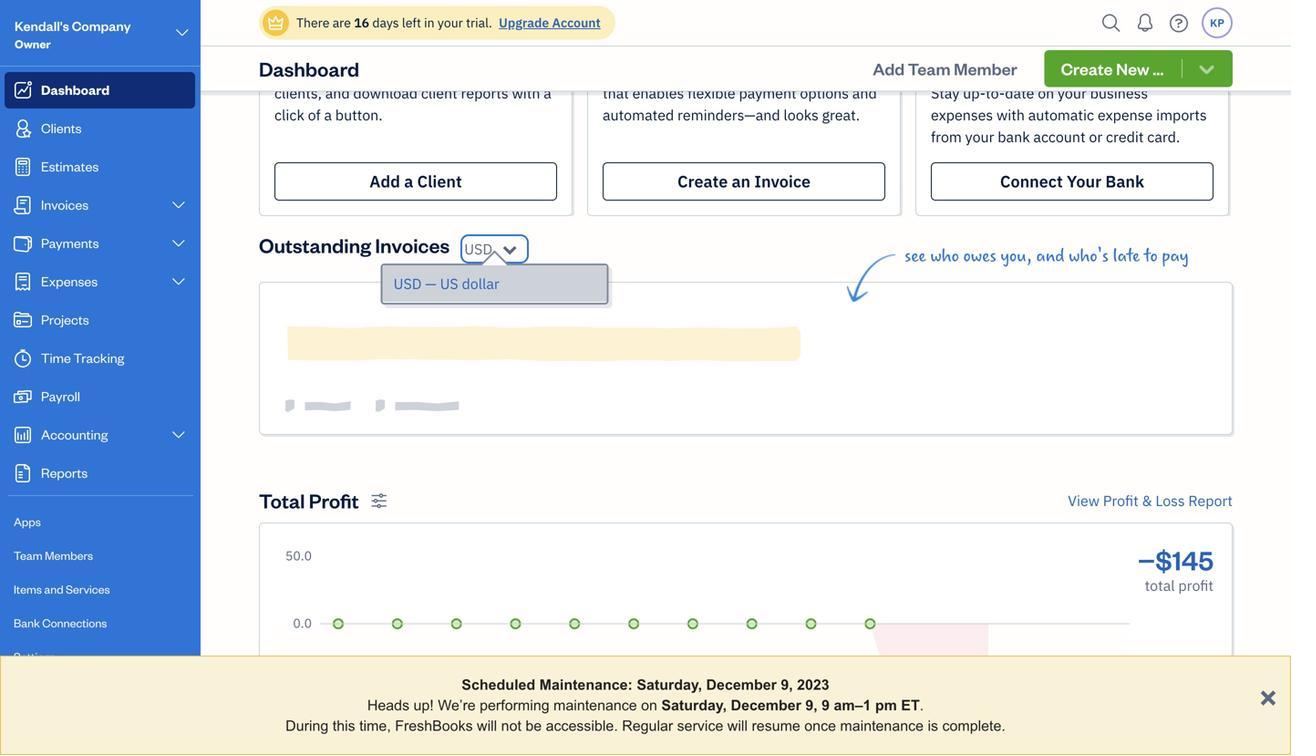 Task type: describe. For each thing, give the bounding box(es) containing it.
−$145 total profit
[[1138, 543, 1214, 595]]

1 vertical spatial invoices
[[375, 232, 450, 258]]

create new …
[[1062, 58, 1164, 79]]

−$145
[[1138, 543, 1214, 577]]

freshbooks
[[395, 718, 473, 734]]

bank
[[998, 127, 1031, 146]]

apps link
[[5, 506, 195, 538]]

usd for usd
[[465, 239, 493, 259]]

expense
[[1136, 31, 1201, 52]]

left
[[402, 14, 421, 31]]

2 will from the left
[[728, 718, 748, 734]]

get
[[603, 62, 626, 81]]

bank connections link
[[5, 608, 195, 640]]

track
[[311, 62, 345, 81]]

card.
[[1148, 127, 1181, 146]]

your first step toward getting paid get paid faster with an invoice template that enables flexible payment options and automated reminders—and looks great.
[[603, 31, 877, 125]]

1 horizontal spatial dashboard
[[259, 55, 360, 81]]

with inside manage your growing client list keep track of invoices and payment for clients, and download client reports with a click of a button.
[[512, 83, 541, 103]]

1 vertical spatial december
[[731, 697, 802, 714]]

chart image
[[12, 426, 34, 444]]

dashboard inside main element
[[41, 81, 110, 98]]

kendall's company owner
[[15, 17, 131, 51]]

pay
[[1163, 246, 1189, 266]]

keep
[[275, 62, 308, 81]]

pm
[[876, 697, 898, 714]]

company
[[72, 17, 131, 34]]

getting
[[779, 31, 835, 52]]

expenses
[[931, 105, 994, 125]]

trial.
[[466, 14, 493, 31]]

create an invoice
[[678, 171, 811, 192]]

notifications image
[[1131, 5, 1160, 41]]

1 vertical spatial an
[[732, 171, 751, 192]]

go to help image
[[1165, 10, 1194, 37]]

that
[[603, 83, 629, 103]]

payroll
[[41, 387, 80, 405]]

new
[[1117, 58, 1150, 79]]

total profit filters image
[[371, 492, 388, 509]]

your for connect
[[1067, 171, 1102, 192]]

2023
[[797, 677, 830, 693]]

list
[[493, 31, 520, 52]]

create an invoice link
[[603, 162, 886, 201]]

outstanding
[[259, 232, 371, 258]]

client image
[[12, 120, 34, 138]]

chevrondown image
[[1197, 59, 1218, 78]]

is
[[928, 718, 939, 734]]

see
[[905, 246, 927, 266]]

crown image
[[266, 13, 286, 32]]

up!
[[414, 697, 434, 714]]

search image
[[1098, 10, 1127, 37]]

team members
[[14, 548, 93, 563]]

there
[[297, 14, 330, 31]]

imports
[[1157, 105, 1208, 125]]

once
[[805, 718, 837, 734]]

regular
[[622, 718, 673, 734]]

chevron large down image for accounting
[[170, 428, 187, 442]]

add a client
[[370, 171, 462, 192]]

tracking inside main element
[[74, 349, 124, 366]]

account
[[552, 14, 601, 31]]

items
[[14, 582, 42, 597]]

usd for usd — us dollar
[[394, 274, 422, 293]]

automatic
[[1054, 31, 1132, 52]]

who's
[[1069, 246, 1109, 266]]

client inside manage your growing client list keep track of invoices and payment for clients, and download client reports with a click of a button.
[[444, 31, 489, 52]]

on inside scheduled maintenance: saturday, december 9, 2023 heads up! we're performing maintenance on saturday, december 9, 9 am–1 pm et . during this time, freshbooks will not be accessible. regular service will resume once maintenance is complete.
[[641, 697, 658, 714]]

1 vertical spatial saturday,
[[662, 697, 727, 714]]

late
[[1114, 246, 1141, 266]]

who
[[931, 246, 960, 266]]

expense
[[1098, 105, 1153, 125]]

enables
[[633, 83, 684, 103]]

reports
[[41, 464, 88, 481]]

add a client link
[[275, 162, 557, 201]]

estimates
[[41, 157, 99, 175]]

and inside your first step toward getting paid get paid faster with an invoice template that enables flexible payment options and automated reminders—and looks great.
[[853, 83, 877, 103]]

us
[[440, 274, 459, 293]]

step
[[680, 31, 715, 52]]

money image
[[12, 388, 34, 406]]

dollar
[[462, 274, 500, 293]]

see who owes you, and who's late to pay
[[905, 246, 1189, 266]]

during
[[286, 718, 329, 734]]

payments
[[41, 234, 99, 251]]

and up client
[[421, 62, 445, 81]]

payment inside your first step toward getting paid get paid faster with an invoice template that enables flexible payment options and automated reminders—and looks great.
[[739, 83, 797, 103]]

apps
[[14, 514, 41, 529]]

projects
[[41, 311, 89, 328]]

time tracking link
[[5, 340, 195, 377]]

on inside save time with automatic expense tracking stay up-to-date on your business expenses with automatic expense imports from your bank account or credit card.
[[1038, 83, 1055, 103]]

and inside items and services link
[[44, 582, 63, 597]]

this
[[333, 718, 355, 734]]

outstanding invoices
[[259, 232, 450, 258]]

1 vertical spatial maintenance
[[841, 718, 924, 734]]

Currency field
[[465, 238, 526, 260]]

kendall's
[[15, 17, 69, 34]]

team inside 'link'
[[14, 548, 42, 563]]

view profit & loss report link
[[1069, 490, 1233, 512]]

save time with automatic expense tracking stay up-to-date on your business expenses with automatic expense imports from your bank account or credit card.
[[931, 31, 1208, 146]]

invoice
[[755, 171, 811, 192]]

stay
[[931, 83, 960, 103]]

project image
[[12, 311, 34, 329]]

×
[[1260, 679, 1277, 713]]

projects link
[[5, 302, 195, 338]]

heads
[[367, 697, 410, 714]]

are
[[333, 14, 351, 31]]

account
[[1034, 127, 1086, 146]]

client
[[421, 83, 458, 103]]

0 vertical spatial your
[[438, 14, 463, 31]]

invoices link
[[5, 187, 195, 224]]

options
[[800, 83, 849, 103]]

a inside add a client link
[[404, 171, 414, 192]]

time tracking
[[41, 349, 124, 366]]

clients link
[[5, 110, 195, 147]]

0 vertical spatial 9,
[[781, 677, 793, 693]]

not
[[501, 718, 522, 734]]



Task type: locate. For each thing, give the bounding box(es) containing it.
1 vertical spatial chevron large down image
[[170, 275, 187, 289]]

9, left 2023
[[781, 677, 793, 693]]

2 horizontal spatial your
[[1058, 83, 1087, 103]]

bank down credit at the top right
[[1106, 171, 1145, 192]]

or
[[1090, 127, 1103, 146]]

we're
[[438, 697, 476, 714]]

0 vertical spatial team
[[908, 58, 951, 79]]

an down 'toward'
[[735, 62, 751, 81]]

your inside manage your growing client list keep track of invoices and payment for clients, and download client reports with a click of a button.
[[338, 31, 373, 52]]

reports link
[[5, 455, 195, 492]]

owes
[[964, 246, 997, 266]]

kp button
[[1202, 7, 1233, 38]]

1 horizontal spatial payment
[[739, 83, 797, 103]]

performing
[[480, 697, 550, 714]]

invoices inside invoices 'link'
[[41, 196, 89, 213]]

a right reports
[[544, 83, 552, 103]]

create inside 'dropdown button'
[[1062, 58, 1113, 79]]

report
[[1189, 491, 1233, 510]]

2 horizontal spatial your
[[1067, 171, 1102, 192]]

add team member button
[[857, 50, 1034, 87]]

1 vertical spatial bank
[[14, 615, 40, 630]]

bank inside main element
[[14, 615, 40, 630]]

1 vertical spatial a
[[324, 105, 332, 125]]

chevron large down image
[[174, 22, 191, 44], [170, 236, 187, 251]]

dashboard image
[[12, 81, 34, 99]]

0 vertical spatial december
[[707, 677, 777, 693]]

settings
[[14, 649, 55, 664]]

invoices up —
[[375, 232, 450, 258]]

loss
[[1156, 491, 1186, 510]]

0 vertical spatial with
[[703, 62, 731, 81]]

maintenance:
[[540, 677, 633, 693]]

1 vertical spatial team
[[14, 548, 42, 563]]

your for manage
[[338, 31, 373, 52]]

0 vertical spatial maintenance
[[554, 697, 637, 714]]

0 horizontal spatial tracking
[[74, 349, 124, 366]]

0 horizontal spatial team
[[14, 548, 42, 563]]

chevron large down image up reports link
[[170, 428, 187, 442]]

0 horizontal spatial profit
[[309, 488, 359, 514]]

0 horizontal spatial a
[[324, 105, 332, 125]]

your up get
[[603, 31, 638, 52]]

accounting link
[[5, 417, 195, 453]]

1 horizontal spatial a
[[404, 171, 414, 192]]

profit for view
[[1104, 491, 1139, 510]]

usd
[[465, 239, 493, 259], [394, 274, 422, 293]]

expenses
[[41, 272, 98, 290]]

1 horizontal spatial profit
[[1104, 491, 1139, 510]]

0 vertical spatial chevron large down image
[[170, 198, 187, 213]]

in
[[424, 14, 435, 31]]

on up regular
[[641, 697, 658, 714]]

and down track
[[325, 83, 350, 103]]

on right date
[[1038, 83, 1055, 103]]

0 vertical spatial client
[[444, 31, 489, 52]]

chevron large down image inside accounting link
[[170, 428, 187, 442]]

1 horizontal spatial your
[[603, 31, 638, 52]]

payment up reports
[[449, 62, 507, 81]]

accounting
[[41, 426, 108, 443]]

1 horizontal spatial tracking
[[931, 53, 996, 74]]

connect
[[1001, 171, 1064, 192]]

client down client
[[417, 171, 462, 192]]

maintenance down pm
[[841, 718, 924, 734]]

0 horizontal spatial bank
[[14, 615, 40, 630]]

dashboard up clients,
[[259, 55, 360, 81]]

faster
[[662, 62, 700, 81]]

flexible
[[688, 83, 736, 103]]

saturday, up service
[[662, 697, 727, 714]]

chevron large down image inside invoices 'link'
[[170, 198, 187, 213]]

and right you,
[[1037, 246, 1065, 266]]

chevron large down image
[[170, 198, 187, 213], [170, 275, 187, 289], [170, 428, 187, 442]]

chevron large down image up the 'expenses' 'link'
[[170, 236, 187, 251]]

1 horizontal spatial your
[[966, 127, 995, 146]]

business
[[1091, 83, 1149, 103]]

bank down the items
[[14, 615, 40, 630]]

profit for total
[[309, 488, 359, 514]]

1 horizontal spatial of
[[348, 62, 361, 81]]

9
[[822, 697, 830, 714]]

an inside your first step toward getting paid get paid faster with an invoice template that enables flexible payment options and automated reminders—and looks great.
[[735, 62, 751, 81]]

…
[[1153, 58, 1164, 79]]

am–1
[[834, 697, 872, 714]]

you,
[[1001, 246, 1033, 266]]

your up automatic
[[1058, 83, 1087, 103]]

1 vertical spatial add
[[370, 171, 400, 192]]

payroll link
[[5, 379, 195, 415]]

items and services
[[14, 582, 110, 597]]

1 vertical spatial create
[[678, 171, 728, 192]]

chevron large down image right company
[[174, 22, 191, 44]]

create for create an invoice
[[678, 171, 728, 192]]

0 horizontal spatial create
[[678, 171, 728, 192]]

create new … button
[[1045, 50, 1233, 87]]

clients,
[[275, 83, 322, 103]]

service
[[678, 718, 724, 734]]

chevron large down image inside payments "link"
[[170, 236, 187, 251]]

an left invoice
[[732, 171, 751, 192]]

add team member
[[873, 58, 1018, 79]]

profit left total profit filters image
[[309, 488, 359, 514]]

usd left —
[[394, 274, 422, 293]]

settings link
[[5, 641, 195, 673]]

0 horizontal spatial add
[[370, 171, 400, 192]]

payment image
[[12, 234, 34, 253]]

tracking inside save time with automatic expense tracking stay up-to-date on your business expenses with automatic expense imports from your bank account or credit card.
[[931, 53, 996, 74]]

paid
[[839, 31, 873, 52]]

your up track
[[338, 31, 373, 52]]

expenses link
[[5, 264, 195, 300]]

estimate image
[[12, 158, 34, 176]]

2 horizontal spatial with
[[997, 105, 1025, 125]]

reports
[[461, 83, 509, 103]]

1 horizontal spatial usd
[[465, 239, 493, 259]]

× dialog
[[0, 656, 1292, 755]]

1 horizontal spatial create
[[1062, 58, 1113, 79]]

report image
[[12, 464, 34, 483]]

&
[[1143, 491, 1153, 510]]

1 horizontal spatial 9,
[[806, 697, 818, 714]]

1 vertical spatial on
[[641, 697, 658, 714]]

to-
[[986, 83, 1006, 103]]

0 horizontal spatial usd
[[394, 274, 422, 293]]

looks
[[784, 105, 819, 125]]

kp
[[1211, 16, 1225, 30]]

your down the or
[[1067, 171, 1102, 192]]

and up the great.
[[853, 83, 877, 103]]

clients
[[41, 119, 82, 136]]

1 vertical spatial chevron large down image
[[170, 236, 187, 251]]

time up member
[[972, 31, 1010, 52]]

create for create new …
[[1062, 58, 1113, 79]]

1 vertical spatial your
[[1058, 83, 1087, 103]]

0 horizontal spatial with
[[512, 83, 541, 103]]

invoices
[[364, 62, 417, 81]]

a up the outstanding invoices
[[404, 171, 414, 192]]

1 chevron large down image from the top
[[170, 198, 187, 213]]

invoices
[[41, 196, 89, 213], [375, 232, 450, 258]]

usd up dollar
[[465, 239, 493, 259]]

1 vertical spatial client
[[417, 171, 462, 192]]

0 vertical spatial a
[[544, 83, 552, 103]]

payments link
[[5, 225, 195, 262]]

and right the items
[[44, 582, 63, 597]]

0 vertical spatial bank
[[1106, 171, 1145, 192]]

from
[[931, 127, 962, 146]]

owner
[[15, 36, 51, 51]]

manage
[[275, 31, 334, 52]]

usd inside option
[[394, 274, 422, 293]]

connect your bank
[[1001, 171, 1145, 192]]

payment down invoice
[[739, 83, 797, 103]]

with inside your first step toward getting paid get paid faster with an invoice template that enables flexible payment options and automated reminders—and looks great.
[[703, 62, 731, 81]]

tracking
[[931, 53, 996, 74], [74, 349, 124, 366]]

dashboard up "clients"
[[41, 81, 110, 98]]

1 vertical spatial time
[[41, 349, 71, 366]]

1 vertical spatial of
[[308, 105, 321, 125]]

0 horizontal spatial on
[[641, 697, 658, 714]]

1 vertical spatial usd
[[394, 274, 422, 293]]

tracking down projects link
[[74, 349, 124, 366]]

main element
[[0, 0, 246, 755]]

upgrade
[[499, 14, 549, 31]]

with
[[1014, 31, 1050, 52]]

with
[[703, 62, 731, 81], [512, 83, 541, 103], [997, 105, 1025, 125]]

0 vertical spatial on
[[1038, 83, 1055, 103]]

usd inside field
[[465, 239, 493, 259]]

a left button.
[[324, 105, 332, 125]]

saturday, up regular
[[637, 677, 703, 693]]

9, left 9
[[806, 697, 818, 714]]

add for add team member
[[873, 58, 905, 79]]

usd — us dollar list box
[[383, 265, 607, 303]]

0 vertical spatial of
[[348, 62, 361, 81]]

add inside button
[[873, 58, 905, 79]]

member
[[954, 58, 1018, 79]]

0 horizontal spatial will
[[477, 718, 497, 734]]

up-
[[964, 83, 986, 103]]

1 horizontal spatial add
[[873, 58, 905, 79]]

team up the items
[[14, 548, 42, 563]]

payment inside manage your growing client list keep track of invoices and payment for clients, and download client reports with a click of a button.
[[449, 62, 507, 81]]

chevron large down image down estimates link
[[170, 198, 187, 213]]

1 will from the left
[[477, 718, 497, 734]]

add up the outstanding invoices
[[370, 171, 400, 192]]

1 vertical spatial tracking
[[74, 349, 124, 366]]

0 horizontal spatial invoices
[[41, 196, 89, 213]]

chevron large down image for invoices
[[170, 198, 187, 213]]

invoices down 'estimates'
[[41, 196, 89, 213]]

with up "bank"
[[997, 105, 1025, 125]]

create down reminders—and in the top right of the page
[[678, 171, 728, 192]]

scheduled maintenance: saturday, december 9, 2023 heads up! we're performing maintenance on saturday, december 9, 9 am–1 pm et . during this time, freshbooks will not be accessible. regular service will resume once maintenance is complete.
[[286, 677, 1006, 734]]

chevron large down image up projects link
[[170, 275, 187, 289]]

0 horizontal spatial 9,
[[781, 677, 793, 693]]

to
[[1145, 246, 1158, 266]]

automatic
[[1029, 105, 1095, 125]]

team up stay
[[908, 58, 951, 79]]

0 vertical spatial invoices
[[41, 196, 89, 213]]

your down expenses
[[966, 127, 995, 146]]

estimates link
[[5, 149, 195, 185]]

of right "click" at the left top of the page
[[308, 105, 321, 125]]

profit left &
[[1104, 491, 1139, 510]]

0 horizontal spatial dashboard
[[41, 81, 110, 98]]

maintenance down "maintenance:"
[[554, 697, 637, 714]]

0 vertical spatial usd
[[465, 239, 493, 259]]

will right service
[[728, 718, 748, 734]]

0 horizontal spatial your
[[438, 14, 463, 31]]

will left not
[[477, 718, 497, 734]]

of right track
[[348, 62, 361, 81]]

timer image
[[12, 349, 34, 368]]

1 horizontal spatial team
[[908, 58, 951, 79]]

0 vertical spatial time
[[972, 31, 1010, 52]]

1 horizontal spatial on
[[1038, 83, 1055, 103]]

profit
[[1179, 576, 1214, 595]]

0 horizontal spatial maintenance
[[554, 697, 637, 714]]

usd — us dollar option
[[383, 265, 607, 303]]

with down for in the top left of the page
[[512, 83, 541, 103]]

of
[[348, 62, 361, 81], [308, 105, 321, 125]]

0 vertical spatial chevron large down image
[[174, 22, 191, 44]]

0 horizontal spatial of
[[308, 105, 321, 125]]

2 vertical spatial your
[[966, 127, 995, 146]]

1 horizontal spatial invoices
[[375, 232, 450, 258]]

0 vertical spatial an
[[735, 62, 751, 81]]

0 vertical spatial tracking
[[931, 53, 996, 74]]

1 horizontal spatial time
[[972, 31, 1010, 52]]

paid
[[630, 62, 658, 81]]

a
[[544, 83, 552, 103], [324, 105, 332, 125], [404, 171, 414, 192]]

3 chevron large down image from the top
[[170, 428, 187, 442]]

2 vertical spatial a
[[404, 171, 414, 192]]

add right template
[[873, 58, 905, 79]]

0 horizontal spatial your
[[338, 31, 373, 52]]

accessible.
[[546, 718, 618, 734]]

with up "flexible"
[[703, 62, 731, 81]]

1 vertical spatial with
[[512, 83, 541, 103]]

1 horizontal spatial will
[[728, 718, 748, 734]]

2 vertical spatial with
[[997, 105, 1025, 125]]

december
[[707, 677, 777, 693], [731, 697, 802, 714]]

client left list
[[444, 31, 489, 52]]

profit
[[309, 488, 359, 514], [1104, 491, 1139, 510]]

2 vertical spatial chevron large down image
[[170, 428, 187, 442]]

add for add a client
[[370, 171, 400, 192]]

invoice image
[[12, 196, 34, 214]]

1 vertical spatial 9,
[[806, 697, 818, 714]]

with inside save time with automatic expense tracking stay up-to-date on your business expenses with automatic expense imports from your bank account or credit card.
[[997, 105, 1025, 125]]

1 horizontal spatial maintenance
[[841, 718, 924, 734]]

0 vertical spatial payment
[[449, 62, 507, 81]]

1 vertical spatial payment
[[739, 83, 797, 103]]

chevron large down image for expenses
[[170, 275, 187, 289]]

0 horizontal spatial time
[[41, 349, 71, 366]]

0 vertical spatial create
[[1062, 58, 1113, 79]]

expense image
[[12, 273, 34, 291]]

download
[[353, 83, 418, 103]]

1 horizontal spatial with
[[703, 62, 731, 81]]

credit
[[1107, 127, 1144, 146]]

payment
[[449, 62, 507, 81], [739, 83, 797, 103]]

time inside save time with automatic expense tracking stay up-to-date on your business expenses with automatic expense imports from your bank account or credit card.
[[972, 31, 1010, 52]]

0 vertical spatial add
[[873, 58, 905, 79]]

0 horizontal spatial payment
[[449, 62, 507, 81]]

resume
[[752, 718, 801, 734]]

time right timer image
[[41, 349, 71, 366]]

2 horizontal spatial a
[[544, 83, 552, 103]]

tracking down save
[[931, 53, 996, 74]]

9,
[[781, 677, 793, 693], [806, 697, 818, 714]]

connections
[[42, 615, 107, 630]]

0 vertical spatial saturday,
[[637, 677, 703, 693]]

1 horizontal spatial bank
[[1106, 171, 1145, 192]]

time inside main element
[[41, 349, 71, 366]]

2 chevron large down image from the top
[[170, 275, 187, 289]]

your inside your first step toward getting paid get paid faster with an invoice template that enables flexible payment options and automated reminders—and looks great.
[[603, 31, 638, 52]]

first
[[642, 31, 676, 52]]

great.
[[822, 105, 860, 125]]

your right in on the left top of the page
[[438, 14, 463, 31]]

team inside button
[[908, 58, 951, 79]]

create down automatic
[[1062, 58, 1113, 79]]

growing
[[377, 31, 440, 52]]

et
[[902, 697, 920, 714]]

toward
[[719, 31, 775, 52]]



Task type: vqa. For each thing, say whether or not it's contained in the screenshot.
NEW EXPENSE
no



